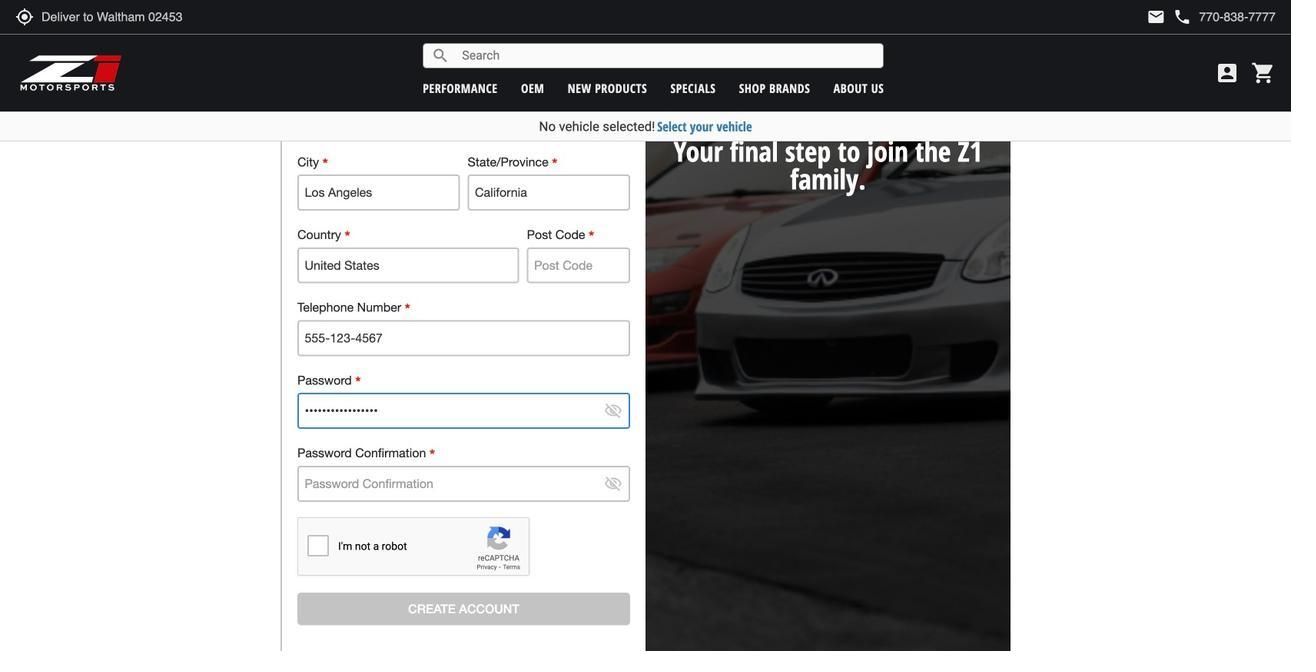 Task type: locate. For each thing, give the bounding box(es) containing it.
City text field
[[297, 175, 460, 211]]

Apartment, Suite or Bldg. text field
[[297, 102, 630, 138]]

Street Address text field
[[297, 29, 630, 65]]

State/​Province text field
[[468, 175, 630, 211]]

Search search field
[[450, 44, 883, 68]]



Task type: vqa. For each thing, say whether or not it's contained in the screenshot.
CITY text field
yes



Task type: describe. For each thing, give the bounding box(es) containing it.
Password Confirmation password field
[[297, 466, 630, 502]]

z1 motorsports logo image
[[19, 54, 123, 92]]

Telephone Number text field
[[297, 320, 630, 356]]

Post Code text field
[[527, 247, 630, 283]]

Password password field
[[297, 393, 630, 429]]



